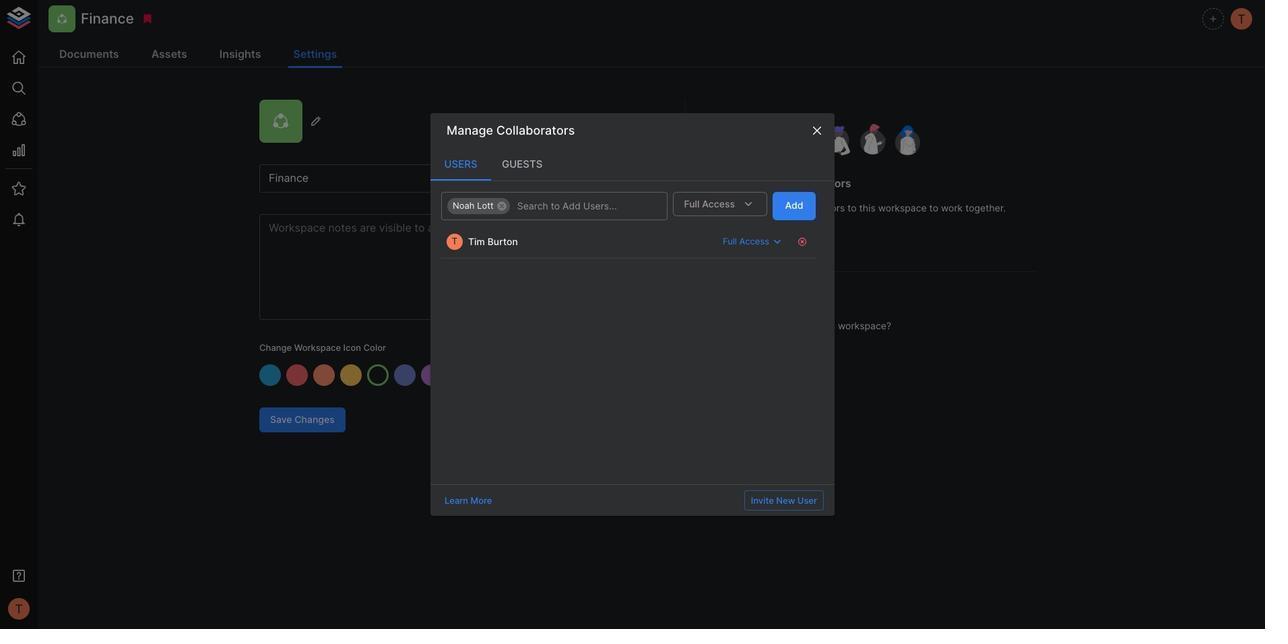 Task type: describe. For each thing, give the bounding box(es) containing it.
new
[[777, 495, 795, 506]]

documents
[[59, 47, 119, 61]]

full access for the full access 'button' to the top
[[684, 198, 735, 209]]

user
[[798, 495, 817, 506]]

full for the bottom the full access 'button'
[[723, 236, 737, 247]]

you
[[734, 320, 750, 332]]

add for add or remove collaborators to this workspace to work together.
[[719, 202, 737, 214]]

edit collaborators button
[[719, 225, 821, 250]]

0 horizontal spatial t
[[15, 602, 23, 617]]

workspace
[[294, 342, 341, 353]]

users
[[444, 158, 477, 171]]

2 horizontal spatial t
[[1238, 11, 1246, 26]]

documents link
[[54, 42, 124, 68]]

manage collaborators inside manage collaborators dialog
[[447, 123, 575, 137]]

lott
[[477, 200, 494, 211]]

invite
[[751, 495, 774, 506]]

work
[[941, 202, 963, 214]]

together.
[[966, 202, 1006, 214]]

0 vertical spatial full access button
[[674, 192, 768, 216]]

settings link
[[288, 42, 343, 68]]

insights link
[[214, 42, 267, 68]]

delete
[[789, 320, 817, 332]]

edit
[[729, 232, 747, 243]]

users button
[[431, 148, 491, 180]]

guests button
[[491, 148, 554, 180]]

1 horizontal spatial to
[[848, 202, 857, 214]]

change workspace icon color
[[259, 342, 386, 353]]

1 horizontal spatial manage collaborators
[[736, 176, 852, 190]]

do you want to delete this workspace?
[[719, 320, 892, 332]]

noah
[[453, 200, 475, 211]]

this for delete
[[819, 320, 836, 332]]

add for add
[[785, 200, 804, 211]]

save changes
[[270, 414, 335, 425]]

learn
[[445, 495, 468, 506]]

settings
[[293, 47, 337, 61]]

changes
[[295, 414, 335, 425]]



Task type: vqa. For each thing, say whether or not it's contained in the screenshot.
Finance on the top left of the page
yes



Task type: locate. For each thing, give the bounding box(es) containing it.
this left workspace
[[860, 202, 876, 214]]

full access button up edit
[[674, 192, 768, 216]]

collaborators
[[497, 123, 575, 137], [781, 176, 852, 190], [749, 232, 810, 243]]

Workspace notes are visible to all members and guests. text field
[[259, 214, 642, 320]]

t
[[1238, 11, 1246, 26], [452, 236, 458, 246], [15, 602, 23, 617]]

add inside button
[[785, 200, 804, 211]]

assets link
[[146, 42, 193, 68]]

this for to
[[860, 202, 876, 214]]

0 vertical spatial this
[[860, 202, 876, 214]]

manage up 'users' button
[[447, 123, 493, 137]]

save changes button
[[259, 408, 346, 432]]

1 vertical spatial this
[[819, 320, 836, 332]]

manage collaborators dialog
[[431, 113, 835, 516]]

save
[[270, 414, 292, 425]]

tim burton
[[468, 236, 518, 247]]

collaborators down the remove
[[749, 232, 810, 243]]

insights
[[220, 47, 261, 61]]

1 horizontal spatial manage
[[736, 176, 778, 190]]

finance
[[81, 10, 134, 27]]

manage
[[447, 123, 493, 137], [736, 176, 778, 190]]

t inside dialog
[[452, 236, 458, 246]]

Search to Add Users... text field
[[512, 197, 624, 214]]

0 vertical spatial manage collaborators
[[447, 123, 575, 137]]

1 vertical spatial full access
[[723, 236, 770, 247]]

to
[[848, 202, 857, 214], [930, 202, 939, 214], [777, 320, 786, 332]]

full access button
[[674, 192, 768, 216], [720, 231, 789, 252]]

0 horizontal spatial to
[[777, 320, 786, 332]]

change
[[259, 342, 292, 353]]

0 vertical spatial full access
[[684, 198, 735, 209]]

0 vertical spatial manage
[[447, 123, 493, 137]]

full access left or
[[684, 198, 735, 209]]

remove bookmark image
[[141, 13, 154, 25]]

manage collaborators up guests
[[447, 123, 575, 137]]

invite new user
[[751, 495, 817, 506]]

2 horizontal spatial to
[[930, 202, 939, 214]]

edit collaborators
[[729, 232, 810, 243]]

0 vertical spatial access
[[702, 198, 735, 209]]

do
[[719, 320, 731, 332]]

0 vertical spatial t
[[1238, 11, 1246, 26]]

more
[[471, 495, 492, 506]]

manage collaborators up the add button
[[736, 176, 852, 190]]

to left work
[[930, 202, 939, 214]]

add
[[785, 200, 804, 211], [719, 202, 737, 214]]

access down or
[[740, 236, 770, 247]]

full access
[[684, 198, 735, 209], [723, 236, 770, 247]]

1 horizontal spatial t
[[452, 236, 458, 246]]

assets
[[151, 47, 187, 61]]

color
[[364, 342, 386, 353]]

tab list
[[431, 148, 835, 180]]

full access button down or
[[720, 231, 789, 252]]

tim
[[468, 236, 485, 247]]

1 vertical spatial collaborators
[[781, 176, 852, 190]]

1 horizontal spatial this
[[860, 202, 876, 214]]

0 vertical spatial full
[[684, 198, 700, 209]]

to right collaborators
[[848, 202, 857, 214]]

noah lott
[[453, 200, 494, 211]]

0 horizontal spatial manage collaborators
[[447, 123, 575, 137]]

manage inside manage collaborators dialog
[[447, 123, 493, 137]]

2 vertical spatial t
[[15, 602, 23, 617]]

Workspace Name text field
[[259, 164, 642, 193]]

icon
[[343, 342, 361, 353]]

manage collaborators
[[447, 123, 575, 137], [736, 176, 852, 190]]

1 vertical spatial manage collaborators
[[736, 176, 852, 190]]

add button
[[773, 192, 816, 220]]

1 vertical spatial full access button
[[720, 231, 789, 252]]

burton
[[488, 236, 518, 247]]

add or remove collaborators to this workspace to work together.
[[719, 202, 1006, 214]]

access left or
[[702, 198, 735, 209]]

access
[[702, 198, 735, 209], [740, 236, 770, 247]]

collaborators inside dialog
[[497, 123, 575, 137]]

1 horizontal spatial add
[[785, 200, 804, 211]]

0 horizontal spatial t button
[[4, 594, 34, 624]]

1 horizontal spatial t button
[[1229, 6, 1255, 32]]

0 horizontal spatial full
[[684, 198, 700, 209]]

2 vertical spatial collaborators
[[749, 232, 810, 243]]

guests
[[502, 158, 543, 171]]

1 horizontal spatial full
[[723, 236, 737, 247]]

this
[[860, 202, 876, 214], [819, 320, 836, 332]]

add right the remove
[[785, 200, 804, 211]]

this right delete
[[819, 320, 836, 332]]

collaborators inside button
[[749, 232, 810, 243]]

full for the full access 'button' to the top
[[684, 198, 700, 209]]

collaborators up guests button
[[497, 123, 575, 137]]

workspace
[[879, 202, 927, 214]]

full
[[684, 198, 700, 209], [723, 236, 737, 247]]

access for the full access 'button' to the top
[[702, 198, 735, 209]]

access for the bottom the full access 'button'
[[740, 236, 770, 247]]

1 vertical spatial access
[[740, 236, 770, 247]]

collaborators
[[787, 202, 845, 214]]

to right want
[[777, 320, 786, 332]]

1 vertical spatial t button
[[4, 594, 34, 624]]

1 vertical spatial full
[[723, 236, 737, 247]]

or
[[739, 202, 748, 214]]

learn more
[[445, 495, 492, 506]]

collaborators up collaborators
[[781, 176, 852, 190]]

1 vertical spatial manage
[[736, 176, 778, 190]]

1 horizontal spatial access
[[740, 236, 770, 247]]

workspace?
[[838, 320, 892, 332]]

0 horizontal spatial manage
[[447, 123, 493, 137]]

0 vertical spatial t button
[[1229, 6, 1255, 32]]

t button
[[1229, 6, 1255, 32], [4, 594, 34, 624]]

tab list containing users
[[431, 148, 835, 180]]

0 horizontal spatial add
[[719, 202, 737, 214]]

full access for the bottom the full access 'button'
[[723, 236, 770, 247]]

0 horizontal spatial access
[[702, 198, 735, 209]]

learn more button
[[441, 490, 496, 511]]

add left or
[[719, 202, 737, 214]]

1 vertical spatial t
[[452, 236, 458, 246]]

remove
[[751, 202, 784, 214]]

0 horizontal spatial this
[[819, 320, 836, 332]]

want
[[752, 320, 774, 332]]

0 vertical spatial collaborators
[[497, 123, 575, 137]]

noah lott button
[[447, 198, 510, 214]]

full access down or
[[723, 236, 770, 247]]

manage up the remove
[[736, 176, 778, 190]]



